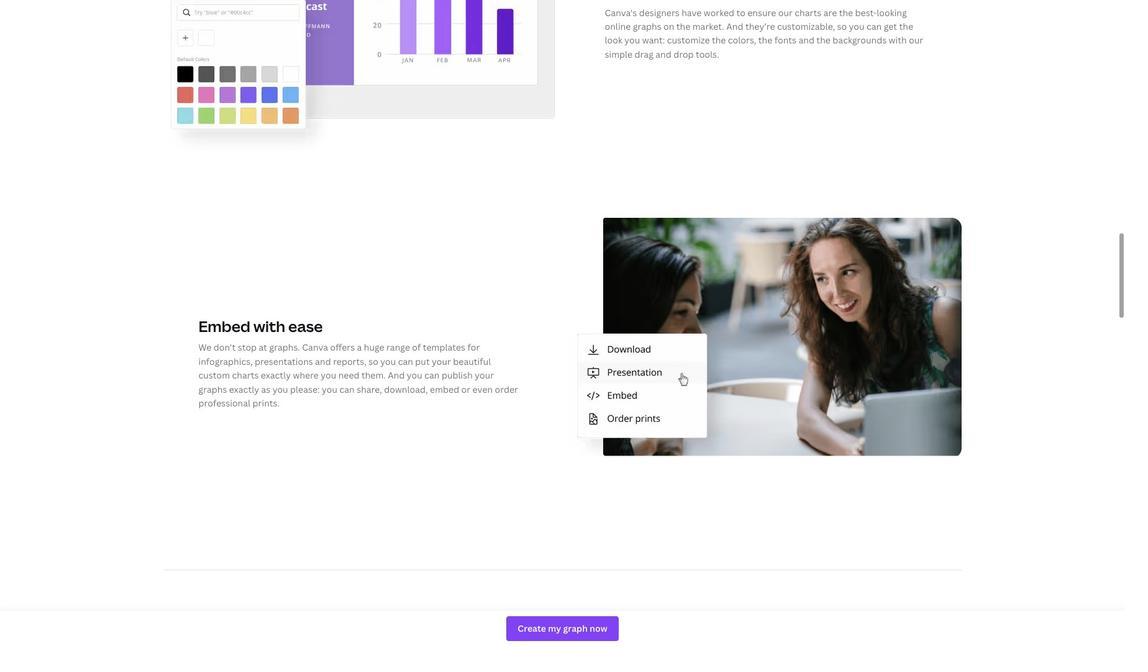 Task type: describe. For each thing, give the bounding box(es) containing it.
1 vertical spatial and
[[656, 48, 672, 60]]

graphs.
[[269, 342, 300, 354]]

to
[[737, 7, 746, 18]]

at
[[259, 342, 267, 354]]

tools.
[[696, 48, 719, 60]]

they're
[[746, 20, 775, 32]]

offers
[[330, 342, 355, 354]]

as
[[261, 384, 271, 396]]

you down range on the bottom of page
[[380, 356, 396, 368]]

get
[[884, 20, 897, 32]]

need
[[338, 370, 360, 382]]

order
[[495, 384, 518, 396]]

look
[[605, 34, 623, 46]]

you right the please:
[[322, 384, 338, 396]]

even
[[473, 384, 493, 396]]

infographics,
[[199, 356, 253, 368]]

colors,
[[728, 34, 757, 46]]

or
[[461, 384, 471, 396]]

so for ease
[[369, 356, 378, 368]]

them.
[[362, 370, 386, 382]]

professional
[[199, 398, 251, 410]]

you left need
[[321, 370, 336, 382]]

0 vertical spatial and
[[799, 34, 815, 46]]

canva's designers have worked to ensure our charts are the best-looking online graphs on the market. and they're customizable, so you can get the look you want: customize the colors, the fonts and the backgrounds with our simple drag and drop tools.
[[605, 7, 924, 60]]

0 vertical spatial your
[[432, 356, 451, 368]]

embed
[[430, 384, 459, 396]]

on
[[664, 20, 675, 32]]

can down range on the bottom of page
[[398, 356, 413, 368]]

you right as
[[273, 384, 288, 396]]

and inside embed with ease we don't stop at graphs. canva offers a huge range of templates for infographics, presentations and reports, so you can put your beautiful custom charts exactly where you need them. and you can publish your graphs exactly as you please: you can share, download, embed or even order professional prints.
[[388, 370, 405, 382]]

customizable,
[[777, 20, 835, 32]]

drag
[[635, 48, 654, 60]]

ensure
[[748, 7, 776, 18]]

with inside canva's designers have worked to ensure our charts are the best-looking online graphs on the market. and they're customizable, so you can get the look you want: customize the colors, the fonts and the backgrounds with our simple drag and drop tools.
[[889, 34, 907, 46]]

looking
[[877, 7, 907, 18]]

1 vertical spatial our
[[909, 34, 924, 46]]

of
[[412, 342, 421, 354]]

want:
[[642, 34, 665, 46]]

0 horizontal spatial our
[[779, 7, 793, 18]]

simple
[[605, 48, 633, 60]]

are
[[824, 7, 837, 18]]

you up the drag on the right
[[625, 34, 640, 46]]

don't
[[214, 342, 236, 354]]

canva
[[302, 342, 328, 354]]

online
[[605, 20, 631, 32]]

you up backgrounds
[[849, 20, 865, 32]]

1 vertical spatial your
[[475, 370, 494, 382]]

have
[[682, 7, 702, 18]]

a
[[357, 342, 362, 354]]

can down put
[[425, 370, 440, 382]]



Task type: locate. For each thing, give the bounding box(es) containing it.
the down customizable,
[[817, 34, 831, 46]]

1 horizontal spatial and
[[656, 48, 672, 60]]

embed
[[199, 316, 250, 337]]

best-
[[855, 7, 877, 18]]

embed with ease we don't stop at graphs. canva offers a huge range of templates for infographics, presentations and reports, so you can put your beautiful custom charts exactly where you need them. and you can publish your graphs exactly as you please: you can share, download, embed or even order professional prints.
[[199, 316, 518, 410]]

the right on
[[677, 20, 691, 32]]

graphs inside embed with ease we don't stop at graphs. canva offers a huge range of templates for infographics, presentations and reports, so you can put your beautiful custom charts exactly where you need them. and you can publish your graphs exactly as you please: you can share, download, embed or even order professional prints.
[[199, 384, 227, 396]]

charts inside embed with ease we don't stop at graphs. canva offers a huge range of templates for infographics, presentations and reports, so you can put your beautiful custom charts exactly where you need them. and you can publish your graphs exactly as you please: you can share, download, embed or even order professional prints.
[[232, 370, 259, 382]]

the
[[839, 7, 853, 18], [677, 20, 691, 32], [900, 20, 914, 32], [712, 34, 726, 46], [759, 34, 773, 46], [817, 34, 831, 46]]

0 vertical spatial so
[[837, 20, 847, 32]]

graphs inside canva's designers have worked to ensure our charts are the best-looking online graphs on the market. and they're customizable, so you can get the look you want: customize the colors, the fonts and the backgrounds with our simple drag and drop tools.
[[633, 20, 662, 32]]

where
[[293, 370, 319, 382]]

1 horizontal spatial and
[[727, 20, 744, 32]]

with up at
[[253, 316, 285, 337]]

customize
[[667, 34, 710, 46]]

your
[[432, 356, 451, 368], [475, 370, 494, 382]]

the down 'market.'
[[712, 34, 726, 46]]

the down they're
[[759, 34, 773, 46]]

1 vertical spatial graphs
[[199, 384, 227, 396]]

1 horizontal spatial exactly
[[261, 370, 291, 382]]

market.
[[693, 20, 725, 32]]

and down want:
[[656, 48, 672, 60]]

our
[[779, 7, 793, 18], [909, 34, 924, 46]]

so for have
[[837, 20, 847, 32]]

so
[[837, 20, 847, 32], [369, 356, 378, 368]]

with inside embed with ease we don't stop at graphs. canva offers a huge range of templates for infographics, presentations and reports, so you can put your beautiful custom charts exactly where you need them. and you can publish your graphs exactly as you please: you can share, download, embed or even order professional prints.
[[253, 316, 285, 337]]

and inside canva's designers have worked to ensure our charts are the best-looking online graphs on the market. and they're customizable, so you can get the look you want: customize the colors, the fonts and the backgrounds with our simple drag and drop tools.
[[727, 20, 744, 32]]

can down need
[[340, 384, 355, 396]]

graphs
[[633, 20, 662, 32], [199, 384, 227, 396]]

canva's
[[605, 7, 637, 18]]

2 vertical spatial and
[[315, 356, 331, 368]]

1 horizontal spatial your
[[475, 370, 494, 382]]

you
[[849, 20, 865, 32], [625, 34, 640, 46], [380, 356, 396, 368], [321, 370, 336, 382], [407, 370, 422, 382], [273, 384, 288, 396], [322, 384, 338, 396]]

worked
[[704, 7, 735, 18]]

0 horizontal spatial charts
[[232, 370, 259, 382]]

drop
[[674, 48, 694, 60]]

charts up customizable,
[[795, 7, 822, 18]]

our right ensure
[[779, 7, 793, 18]]

share,
[[357, 384, 382, 396]]

exactly down presentations
[[261, 370, 291, 382]]

custom
[[199, 370, 230, 382]]

0 vertical spatial and
[[727, 20, 744, 32]]

backgrounds
[[833, 34, 887, 46]]

charts inside canva's designers have worked to ensure our charts are the best-looking online graphs on the market. and they're customizable, so you can get the look you want: customize the colors, the fonts and the backgrounds with our simple drag and drop tools.
[[795, 7, 822, 18]]

fonts
[[775, 34, 797, 46]]

0 horizontal spatial exactly
[[229, 384, 259, 396]]

1 vertical spatial exactly
[[229, 384, 259, 396]]

with
[[889, 34, 907, 46], [253, 316, 285, 337]]

download,
[[384, 384, 428, 396]]

0 horizontal spatial graphs
[[199, 384, 227, 396]]

presentations
[[255, 356, 313, 368]]

1 horizontal spatial charts
[[795, 7, 822, 18]]

2 horizontal spatial and
[[799, 34, 815, 46]]

ease
[[288, 316, 323, 337]]

0 vertical spatial exactly
[[261, 370, 291, 382]]

and inside embed with ease we don't stop at graphs. canva offers a huge range of templates for infographics, presentations and reports, so you can put your beautiful custom charts exactly where you need them. and you can publish your graphs exactly as you please: you can share, download, embed or even order professional prints.
[[315, 356, 331, 368]]

beautiful
[[453, 356, 491, 368]]

and down to on the right of the page
[[727, 20, 744, 32]]

so up backgrounds
[[837, 20, 847, 32]]

put
[[415, 356, 430, 368]]

0 horizontal spatial and
[[315, 356, 331, 368]]

0 vertical spatial graphs
[[633, 20, 662, 32]]

huge
[[364, 342, 385, 354]]

your down 'templates'
[[432, 356, 451, 368]]

0 horizontal spatial and
[[388, 370, 405, 382]]

so inside embed with ease we don't stop at graphs. canva offers a huge range of templates for infographics, presentations and reports, so you can put your beautiful custom charts exactly where you need them. and you can publish your graphs exactly as you please: you can share, download, embed or even order professional prints.
[[369, 356, 378, 368]]

0 vertical spatial charts
[[795, 7, 822, 18]]

1 vertical spatial so
[[369, 356, 378, 368]]

the right are on the top
[[839, 7, 853, 18]]

you down put
[[407, 370, 422, 382]]

designers
[[639, 7, 680, 18]]

graphs up want:
[[633, 20, 662, 32]]

graphs down the "custom"
[[199, 384, 227, 396]]

reports,
[[333, 356, 367, 368]]

1 vertical spatial charts
[[232, 370, 259, 382]]

charts down 'infographics,'
[[232, 370, 259, 382]]

templates
[[423, 342, 465, 354]]

0 vertical spatial our
[[779, 7, 793, 18]]

publish
[[442, 370, 473, 382]]

0 vertical spatial with
[[889, 34, 907, 46]]

our right backgrounds
[[909, 34, 924, 46]]

1 horizontal spatial our
[[909, 34, 924, 46]]

exactly
[[261, 370, 291, 382], [229, 384, 259, 396]]

please:
[[290, 384, 320, 396]]

with down get
[[889, 34, 907, 46]]

and up download,
[[388, 370, 405, 382]]

1 vertical spatial and
[[388, 370, 405, 382]]

so up them.
[[369, 356, 378, 368]]

0 horizontal spatial with
[[253, 316, 285, 337]]

range
[[387, 342, 410, 354]]

1 horizontal spatial graphs
[[633, 20, 662, 32]]

can
[[867, 20, 882, 32], [398, 356, 413, 368], [425, 370, 440, 382], [340, 384, 355, 396]]

exactly left as
[[229, 384, 259, 396]]

and
[[727, 20, 744, 32], [388, 370, 405, 382]]

stop
[[238, 342, 257, 354]]

and down customizable,
[[799, 34, 815, 46]]

0 horizontal spatial your
[[432, 356, 451, 368]]

1 horizontal spatial with
[[889, 34, 907, 46]]

prints.
[[253, 398, 280, 410]]

1 horizontal spatial so
[[837, 20, 847, 32]]

we
[[199, 342, 212, 354]]

0 horizontal spatial so
[[369, 356, 378, 368]]

so inside canva's designers have worked to ensure our charts are the best-looking online graphs on the market. and they're customizable, so you can get the look you want: customize the colors, the fonts and the backgrounds with our simple drag and drop tools.
[[837, 20, 847, 32]]

1 vertical spatial with
[[253, 316, 285, 337]]

charts
[[795, 7, 822, 18], [232, 370, 259, 382]]

your up even at bottom left
[[475, 370, 494, 382]]

and
[[799, 34, 815, 46], [656, 48, 672, 60], [315, 356, 331, 368]]

can down best-
[[867, 20, 882, 32]]

the right get
[[900, 20, 914, 32]]

and down canva
[[315, 356, 331, 368]]

for
[[468, 342, 480, 354]]

can inside canva's designers have worked to ensure our charts are the best-looking online graphs on the market. and they're customizable, so you can get the look you want: customize the colors, the fonts and the backgrounds with our simple drag and drop tools.
[[867, 20, 882, 32]]



Task type: vqa. For each thing, say whether or not it's contained in the screenshot.
the top the Team 1 image
no



